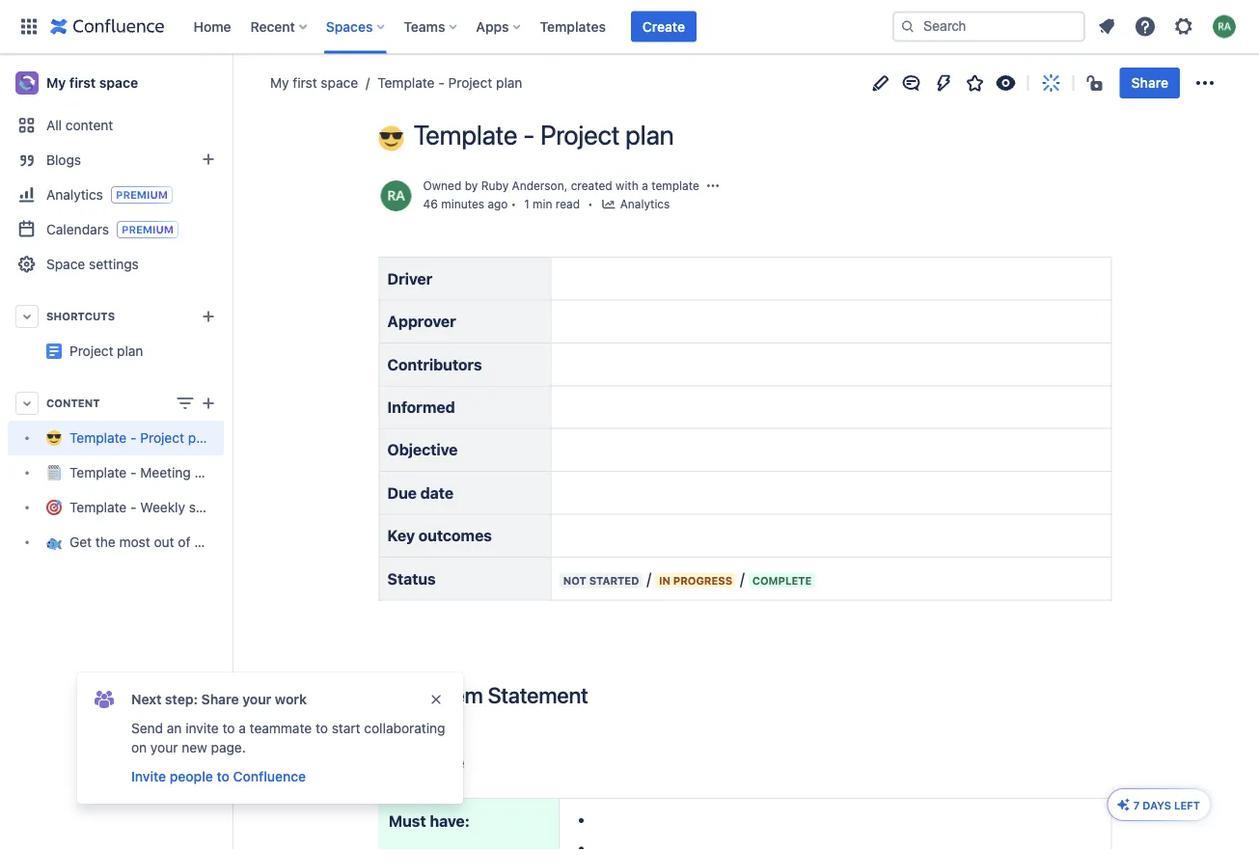 Task type: locate. For each thing, give the bounding box(es) containing it.
1 horizontal spatial share
[[1131, 75, 1168, 91]]

copy image for scope
[[462, 749, 485, 772]]

my first space down recent popup button
[[270, 75, 358, 91]]

0 horizontal spatial /
[[647, 569, 651, 588]]

template - project plan
[[377, 75, 522, 91], [413, 119, 674, 151], [69, 430, 214, 446]]

create a page image
[[197, 392, 220, 415]]

key outcomes
[[387, 526, 492, 545]]

my up all
[[46, 75, 66, 91]]

2 horizontal spatial space
[[321, 75, 358, 91]]

0 horizontal spatial analytics
[[46, 186, 103, 202]]

analytics link
[[8, 178, 224, 212]]

out
[[154, 534, 174, 550]]

project plan link up change view icon
[[8, 334, 298, 369]]

1 horizontal spatial my
[[270, 75, 289, 91]]

1 vertical spatial template - project plan link
[[8, 421, 224, 455]]

premium image for calendars
[[117, 221, 178, 238]]

0 horizontal spatial share
[[201, 691, 239, 707]]

2 my first space from the left
[[270, 75, 358, 91]]

stop watching image
[[994, 71, 1018, 95]]

template - project plan inside tree
[[69, 430, 214, 446]]

- left meeting
[[130, 465, 137, 480]]

days
[[1143, 799, 1171, 811]]

ago
[[488, 197, 508, 211]]

project inside "link"
[[224, 335, 268, 351]]

1 horizontal spatial a
[[642, 179, 648, 192]]

statement
[[488, 682, 588, 708]]

1 horizontal spatial your
[[194, 534, 222, 550]]

- left weekly
[[130, 499, 137, 515]]

- up ruby anderson link
[[523, 119, 535, 151]]

2 first from the left
[[293, 75, 317, 91]]

step:
[[165, 691, 198, 707]]

project inside tree
[[140, 430, 184, 446]]

dismiss image
[[428, 692, 444, 707]]

global element
[[12, 0, 889, 54]]

teams
[[404, 18, 445, 34]]

0 horizontal spatial first
[[69, 75, 96, 91]]

1 horizontal spatial analytics
[[620, 197, 670, 211]]

- up template - meeting notes link
[[130, 430, 137, 446]]

first up all content
[[69, 75, 96, 91]]

share right no restrictions icon
[[1131, 75, 1168, 91]]

premium image up space settings link
[[117, 221, 178, 238]]

1 my from the left
[[46, 75, 66, 91]]

create
[[642, 18, 685, 34]]

template - project plan up template - meeting notes
[[69, 430, 214, 446]]

46
[[423, 197, 438, 211]]

approver
[[387, 312, 456, 330]]

/
[[647, 569, 651, 588], [740, 569, 745, 588]]

0 horizontal spatial project plan
[[69, 343, 143, 359]]

1 my first space from the left
[[46, 75, 138, 91]]

1 vertical spatial a
[[239, 720, 246, 736]]

0 horizontal spatial your
[[150, 740, 178, 755]]

2 vertical spatial your
[[150, 740, 178, 755]]

:sunglasses: image
[[379, 126, 404, 151], [379, 126, 404, 151]]

template down content dropdown button
[[69, 430, 127, 446]]

copy image
[[586, 683, 609, 706], [462, 749, 485, 772]]

a up page.
[[239, 720, 246, 736]]

premium image
[[111, 186, 173, 204], [117, 221, 178, 238]]

your down an
[[150, 740, 178, 755]]

on
[[131, 740, 147, 755]]

template - project plan link up template - meeting notes
[[8, 421, 224, 455]]

1 horizontal spatial copy image
[[586, 683, 609, 706]]

quick summary image
[[1040, 71, 1063, 95]]

template - meeting notes link
[[8, 455, 229, 490]]

1 horizontal spatial my first space link
[[270, 73, 358, 93]]

/ left in
[[647, 569, 651, 588]]

home
[[193, 18, 231, 34]]

1 vertical spatial copy image
[[462, 749, 485, 772]]

7 days left button
[[1108, 789, 1210, 820]]

2 horizontal spatial your
[[242, 691, 271, 707]]

notification icon image
[[1095, 15, 1118, 38]]

your inside space element
[[194, 534, 222, 550]]

people
[[170, 769, 213, 784]]

must have:
[[389, 812, 470, 830]]

0 vertical spatial template - project plan
[[377, 75, 522, 91]]

-
[[438, 75, 445, 91], [523, 119, 535, 151], [130, 430, 137, 446], [130, 465, 137, 480], [130, 499, 137, 515]]

content
[[46, 397, 100, 410]]

plan
[[496, 75, 522, 91], [625, 119, 674, 151], [272, 335, 298, 351], [117, 343, 143, 359], [188, 430, 214, 446]]

help icon image
[[1134, 15, 1157, 38]]

my
[[46, 75, 66, 91], [270, 75, 289, 91]]

my first space link down recent popup button
[[270, 73, 358, 93]]

0 horizontal spatial copy image
[[462, 749, 485, 772]]

a inside send an invite to a teammate to start collaborating on your new page.
[[239, 720, 246, 736]]

space
[[99, 75, 138, 91], [321, 75, 358, 91], [260, 534, 297, 550]]

1 horizontal spatial space
[[260, 534, 297, 550]]

my right collapse sidebar "icon"
[[270, 75, 289, 91]]

share up 'invite'
[[201, 691, 239, 707]]

template - project plan image
[[46, 343, 62, 359]]

template down teams
[[377, 75, 435, 91]]

1 horizontal spatial template - project plan link
[[358, 73, 522, 93]]

change view image
[[174, 392, 197, 415]]

analytics up calendars
[[46, 186, 103, 202]]

invite
[[185, 720, 219, 736]]

banner containing home
[[0, 0, 1259, 54]]

share button
[[1120, 68, 1180, 98]]

2 vertical spatial template - project plan
[[69, 430, 214, 446]]

2 my from the left
[[270, 75, 289, 91]]

7 days left
[[1133, 799, 1200, 811]]

in
[[659, 574, 671, 587]]

space inside tree
[[260, 534, 297, 550]]

work
[[275, 691, 307, 707]]

my first space
[[46, 75, 138, 91], [270, 75, 358, 91]]

have:
[[430, 812, 470, 830]]

analytics inside space element
[[46, 186, 103, 202]]

first inside space element
[[69, 75, 96, 91]]

1 min read
[[524, 197, 580, 211]]

next step: share your work
[[131, 691, 307, 707]]

0 vertical spatial share
[[1131, 75, 1168, 91]]

analytics down with a template button
[[620, 197, 670, 211]]

copy image for problem statement
[[586, 683, 609, 706]]

my first space link
[[8, 64, 224, 102], [270, 73, 358, 93]]

confluence image
[[50, 15, 165, 38], [50, 15, 165, 38]]

project plan link
[[8, 334, 298, 369], [69, 343, 143, 359]]

template
[[651, 179, 699, 192]]

team
[[225, 534, 256, 550]]

read
[[556, 197, 580, 211]]

space right team
[[260, 534, 297, 550]]

/ right progress
[[740, 569, 745, 588]]

0 horizontal spatial a
[[239, 720, 246, 736]]

space up all content link
[[99, 75, 138, 91]]

my first space link up all content link
[[8, 64, 224, 102]]

analytics button
[[601, 196, 670, 215]]

0 vertical spatial copy image
[[586, 683, 609, 706]]

0 vertical spatial premium image
[[111, 186, 173, 204]]

analytics
[[46, 186, 103, 202], [620, 197, 670, 211]]

a right with
[[642, 179, 648, 192]]

template up template - weekly status report link
[[69, 465, 127, 480]]

manage page ownership image
[[705, 178, 721, 193]]

- down global element
[[438, 75, 445, 91]]

invite people to confluence
[[131, 769, 306, 784]]

invite
[[131, 769, 166, 784]]

owned by ruby anderson , created with a template
[[423, 179, 699, 192]]

0 horizontal spatial space
[[99, 75, 138, 91]]

tree containing template - project plan
[[8, 421, 297, 560]]

page.
[[211, 740, 246, 755]]

1 vertical spatial share
[[201, 691, 239, 707]]

star image
[[964, 71, 987, 95]]

my inside space element
[[46, 75, 66, 91]]

0 horizontal spatial my first space
[[46, 75, 138, 91]]

to down page.
[[217, 769, 230, 784]]

template - project plan down global element
[[377, 75, 522, 91]]

1 horizontal spatial /
[[740, 569, 745, 588]]

premium image inside calendars link
[[117, 221, 178, 238]]

tree
[[8, 421, 297, 560]]

progress
[[673, 574, 732, 587]]

template up the
[[69, 499, 127, 515]]

project
[[448, 75, 492, 91], [540, 119, 620, 151], [224, 335, 268, 351], [69, 343, 113, 359], [140, 430, 184, 446]]

get the most out of your team space link
[[8, 525, 297, 560]]

to up page.
[[222, 720, 235, 736]]

template - project plan link down global element
[[358, 73, 522, 93]]

banner
[[0, 0, 1259, 54]]

people group icon image
[[93, 688, 116, 711]]

date
[[420, 483, 454, 502]]

first down recent popup button
[[293, 75, 317, 91]]

to
[[222, 720, 235, 736], [315, 720, 328, 736], [217, 769, 230, 784]]

share
[[1131, 75, 1168, 91], [201, 691, 239, 707]]

0 vertical spatial template - project plan link
[[358, 73, 522, 93]]

template - project plan up anderson
[[413, 119, 674, 151]]

your right 'of' on the bottom left
[[194, 534, 222, 550]]

status
[[387, 569, 436, 588]]

0 horizontal spatial my first space link
[[8, 64, 224, 102]]

Search field
[[892, 11, 1085, 42]]

1 first from the left
[[69, 75, 96, 91]]

apps button
[[470, 11, 528, 42]]

left
[[1174, 799, 1200, 811]]

1 vertical spatial premium image
[[117, 221, 178, 238]]

complete
[[752, 574, 812, 587]]

ruby anderson link
[[481, 179, 564, 192]]

apps
[[476, 18, 509, 34]]

settings icon image
[[1172, 15, 1195, 38]]

first
[[69, 75, 96, 91], [293, 75, 317, 91]]

0 horizontal spatial template - project plan link
[[8, 421, 224, 455]]

0 vertical spatial your
[[194, 534, 222, 550]]

must
[[389, 812, 426, 830]]

1 horizontal spatial first
[[293, 75, 317, 91]]

premium image down 'blogs' link
[[111, 186, 173, 204]]

weekly
[[140, 499, 185, 515]]

my first space up "content"
[[46, 75, 138, 91]]

anderson
[[512, 179, 564, 192]]

1 vertical spatial your
[[242, 691, 271, 707]]

get the most out of your team space
[[69, 534, 297, 550]]

1 horizontal spatial my first space
[[270, 75, 358, 91]]

premium image inside analytics link
[[111, 186, 173, 204]]

0 vertical spatial a
[[642, 179, 648, 192]]

get
[[69, 534, 92, 550]]

space down spaces
[[321, 75, 358, 91]]

report
[[231, 499, 269, 515]]

templates
[[540, 18, 606, 34]]

0 horizontal spatial my
[[46, 75, 66, 91]]

your left work
[[242, 691, 271, 707]]

analytics inside button
[[620, 197, 670, 211]]

search image
[[900, 19, 916, 34]]



Task type: describe. For each thing, give the bounding box(es) containing it.
1
[[524, 197, 529, 211]]

premium image for analytics
[[111, 186, 173, 204]]

- for template - weekly status report link
[[130, 499, 137, 515]]

spaces
[[326, 18, 373, 34]]

template for template - weekly status report link
[[69, 499, 127, 515]]

of
[[178, 534, 190, 550]]

more actions image
[[1194, 71, 1217, 95]]

collaborating
[[364, 720, 445, 736]]

due
[[387, 483, 417, 502]]

to inside "button"
[[217, 769, 230, 784]]

with
[[616, 179, 639, 192]]

contributors
[[387, 355, 482, 373]]

template for the left template - project plan link
[[69, 430, 127, 446]]

an
[[167, 720, 182, 736]]

- for the left template - project plan link
[[130, 430, 137, 446]]

ruby
[[481, 179, 509, 192]]

blogs link
[[8, 143, 224, 178]]

recent button
[[245, 11, 314, 42]]

templates link
[[534, 11, 612, 42]]

no restrictions image
[[1085, 71, 1108, 95]]

template up by
[[413, 119, 517, 151]]

min
[[533, 197, 552, 211]]

template for template - meeting notes link
[[69, 465, 127, 480]]

teammate
[[250, 720, 312, 736]]

1 / from the left
[[647, 569, 651, 588]]

share inside dropdown button
[[1131, 75, 1168, 91]]

collapse sidebar image
[[210, 64, 253, 102]]

edit this page image
[[869, 71, 892, 95]]

started
[[589, 574, 639, 587]]

space
[[46, 256, 85, 272]]

calendars link
[[8, 212, 224, 247]]

spaces button
[[320, 11, 392, 42]]

template - meeting notes
[[69, 465, 229, 480]]

,
[[564, 179, 568, 192]]

- for template - meeting notes link
[[130, 465, 137, 480]]

new
[[182, 740, 207, 755]]

confluence
[[233, 769, 306, 784]]

not started / in progress / complete
[[563, 569, 812, 588]]

key
[[387, 526, 415, 545]]

send an invite to a teammate to start collaborating on your new page.
[[131, 720, 445, 755]]

driver
[[387, 269, 432, 288]]

with a template button
[[616, 177, 699, 194]]

space element
[[0, 54, 298, 850]]

created
[[571, 179, 612, 192]]

outcomes
[[418, 526, 492, 545]]

create link
[[631, 11, 697, 42]]

status
[[189, 499, 227, 515]]

premium icon image
[[1116, 797, 1132, 812]]

add shortcut image
[[197, 305, 220, 328]]

content button
[[8, 386, 224, 421]]

tree inside space element
[[8, 421, 297, 560]]

most
[[119, 534, 150, 550]]

objective
[[387, 441, 458, 459]]

problem statement
[[398, 682, 588, 708]]

informed
[[387, 398, 455, 416]]

meeting
[[140, 465, 191, 480]]

my first space inside space element
[[46, 75, 138, 91]]

your profile and preferences image
[[1213, 15, 1236, 38]]

owned
[[423, 179, 461, 192]]

minutes
[[441, 197, 484, 211]]

project plan link down shortcuts "dropdown button"
[[69, 343, 143, 359]]

space settings
[[46, 256, 139, 272]]

1 horizontal spatial project plan
[[224, 335, 298, 351]]

to left start
[[315, 720, 328, 736]]

the
[[95, 534, 116, 550]]

appswitcher icon image
[[17, 15, 41, 38]]

ruby anderson image
[[381, 180, 412, 211]]

invite people to confluence button
[[129, 765, 308, 788]]

all content link
[[8, 108, 224, 143]]

46 minutes ago
[[423, 197, 508, 211]]

notes
[[194, 465, 229, 480]]

2 / from the left
[[740, 569, 745, 588]]

start
[[332, 720, 360, 736]]

teams button
[[398, 11, 464, 42]]

by
[[465, 179, 478, 192]]

template - weekly status report link
[[8, 490, 269, 525]]

template - weekly status report
[[69, 499, 269, 515]]

settings
[[89, 256, 139, 272]]

space settings link
[[8, 247, 224, 282]]

recent
[[250, 18, 295, 34]]

problem
[[403, 682, 483, 708]]

all content
[[46, 117, 113, 133]]

shortcuts
[[46, 310, 115, 323]]

home link
[[188, 11, 237, 42]]

scope
[[398, 748, 464, 774]]

7
[[1133, 799, 1140, 811]]

all
[[46, 117, 62, 133]]

not
[[563, 574, 586, 587]]

blogs
[[46, 152, 81, 168]]

send
[[131, 720, 163, 736]]

create a blog image
[[197, 148, 220, 171]]

1 vertical spatial template - project plan
[[413, 119, 674, 151]]

due date
[[387, 483, 454, 502]]

your inside send an invite to a teammate to start collaborating on your new page.
[[150, 740, 178, 755]]

automation menu button icon image
[[933, 71, 956, 95]]



Task type: vqa. For each thing, say whether or not it's contained in the screenshot.
the individual
no



